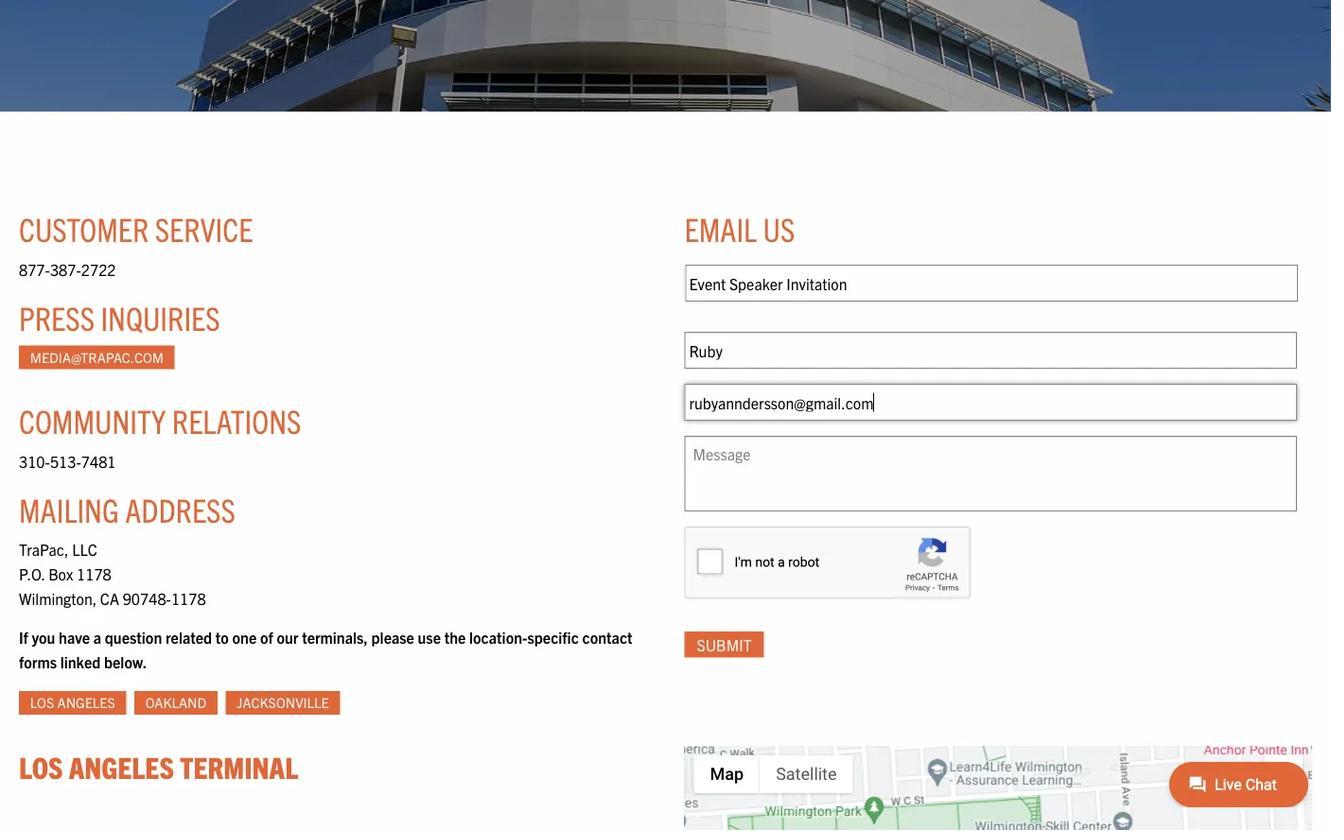 Task type: describe. For each thing, give the bounding box(es) containing it.
linked
[[60, 652, 101, 671]]

our
[[277, 628, 299, 647]]

Your Email text field
[[685, 384, 1297, 421]]

llc
[[72, 540, 97, 559]]

map
[[710, 765, 744, 785]]

90748-
[[123, 589, 171, 608]]

wilmington,
[[19, 589, 97, 608]]

you
[[32, 628, 55, 647]]

a
[[94, 628, 101, 647]]

to
[[216, 628, 229, 647]]

main content containing customer service
[[0, 168, 1331, 831]]

terminals,
[[302, 628, 368, 647]]

map button
[[694, 756, 760, 794]]

angeles for los angeles terminal
[[69, 748, 174, 785]]

box
[[48, 565, 73, 584]]

the
[[444, 628, 466, 647]]

1 vertical spatial 1178
[[171, 589, 206, 608]]

angeles for los angeles
[[57, 694, 115, 712]]

Message text field
[[685, 436, 1297, 512]]

specific
[[527, 628, 579, 647]]

if you have a question related to one of our terminals, please use the location-specific contact forms linked below.
[[19, 628, 633, 671]]

have
[[59, 628, 90, 647]]

877-387-2722
[[19, 260, 116, 278]]

terminal
[[180, 748, 298, 785]]

los for los angeles terminal
[[19, 748, 63, 785]]

jacksonville
[[237, 694, 329, 712]]

us
[[763, 208, 795, 249]]

of
[[260, 628, 273, 647]]

mailing address
[[19, 489, 236, 530]]

los angeles link
[[19, 692, 126, 715]]

community relations
[[19, 400, 301, 441]]

7481
[[81, 452, 116, 471]]

los angeles
[[30, 694, 115, 712]]

email us
[[685, 208, 795, 249]]

community
[[19, 400, 166, 441]]

media@trapac.com
[[30, 349, 164, 366]]

map region
[[552, 679, 1331, 831]]

satellite
[[776, 765, 837, 785]]

below.
[[104, 652, 147, 671]]

customer
[[19, 208, 149, 249]]

satellite button
[[760, 756, 853, 794]]



Task type: vqa. For each thing, say whether or not it's contained in the screenshot.
top dock
no



Task type: locate. For each thing, give the bounding box(es) containing it.
one
[[232, 628, 257, 647]]

address
[[125, 489, 236, 530]]

oakland
[[145, 694, 206, 712]]

0 vertical spatial los
[[30, 694, 54, 712]]

0 horizontal spatial 1178
[[77, 565, 111, 584]]

p.o.
[[19, 565, 45, 584]]

service
[[155, 208, 253, 249]]

angeles
[[57, 694, 115, 712], [69, 748, 174, 785]]

trapac, llc p.o. box 1178 wilmington, ca 90748-1178
[[19, 540, 206, 608]]

0 vertical spatial 1178
[[77, 565, 111, 584]]

ca
[[100, 589, 119, 608]]

1178 down 'llc'
[[77, 565, 111, 584]]

los
[[30, 694, 54, 712], [19, 748, 63, 785]]

los for los angeles
[[30, 694, 54, 712]]

angeles inside the los angeles link
[[57, 694, 115, 712]]

related
[[166, 628, 212, 647]]

mailing
[[19, 489, 119, 530]]

customer service
[[19, 208, 253, 249]]

1 horizontal spatial 1178
[[171, 589, 206, 608]]

location-
[[469, 628, 527, 647]]

los angeles terminal
[[19, 748, 298, 785]]

jacksonville link
[[225, 692, 340, 715]]

press
[[19, 297, 95, 338]]

1178
[[77, 565, 111, 584], [171, 589, 206, 608]]

None submit
[[685, 632, 764, 658]]

inquiries
[[101, 297, 220, 338]]

310-513-7481
[[19, 452, 116, 471]]

trapac,
[[19, 540, 69, 559]]

contact
[[582, 628, 633, 647]]

oakland link
[[134, 692, 218, 715]]

if
[[19, 628, 28, 647]]

513-
[[50, 452, 81, 471]]

877-
[[19, 260, 50, 278]]

1178 up the related
[[171, 589, 206, 608]]

los down forms
[[30, 694, 54, 712]]

email
[[685, 208, 757, 249]]

relations
[[172, 400, 301, 441]]

forms
[[19, 652, 57, 671]]

please
[[371, 628, 414, 647]]

angeles down the los angeles link
[[69, 748, 174, 785]]

menu bar containing map
[[694, 756, 853, 794]]

main content
[[0, 168, 1331, 831]]

1 vertical spatial angeles
[[69, 748, 174, 785]]

2722
[[81, 260, 116, 278]]

angeles down linked on the left of page
[[57, 694, 115, 712]]

los down the los angeles link
[[19, 748, 63, 785]]

press inquiries
[[19, 297, 220, 338]]

310-
[[19, 452, 50, 471]]

Your Name text field
[[685, 332, 1297, 369]]

387-
[[50, 260, 81, 278]]

media@trapac.com link
[[19, 346, 175, 370]]

question
[[105, 628, 162, 647]]

1 vertical spatial los
[[19, 748, 63, 785]]

0 vertical spatial angeles
[[57, 694, 115, 712]]

menu bar
[[694, 756, 853, 794]]

use
[[418, 628, 441, 647]]



